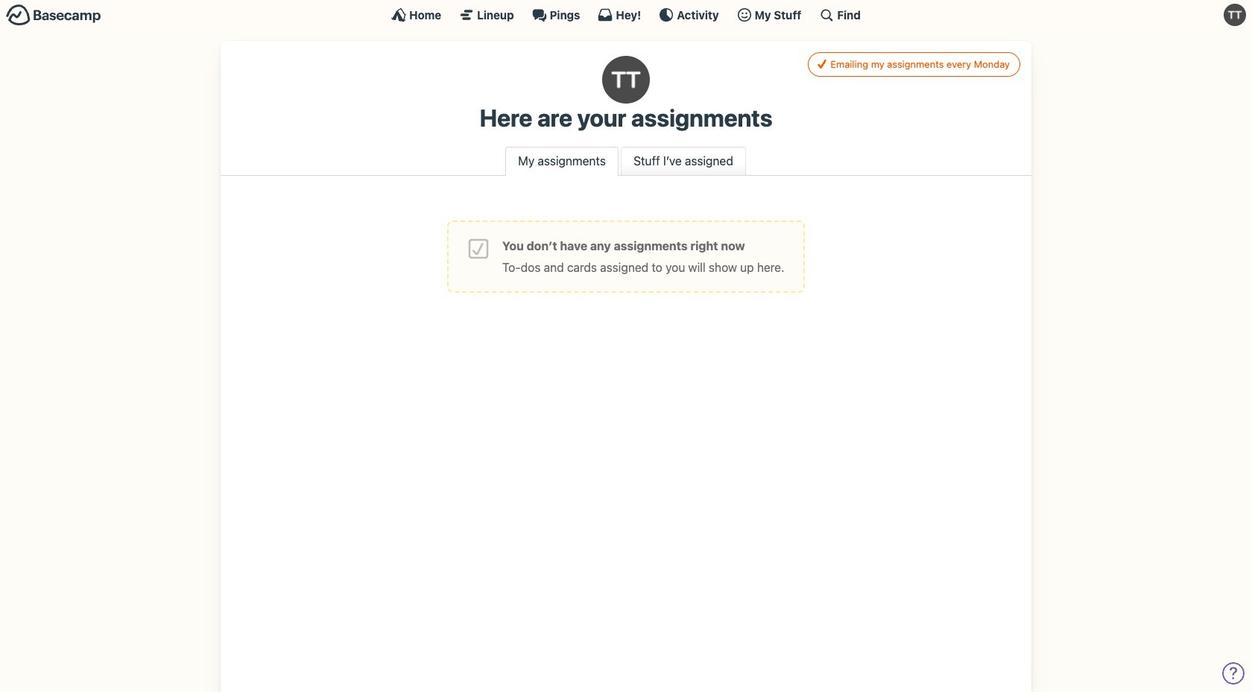 Task type: vqa. For each thing, say whether or not it's contained in the screenshot.
leftmost TERRY TURTLE image
yes



Task type: locate. For each thing, give the bounding box(es) containing it.
main element
[[0, 0, 1252, 29]]

terry turtle image
[[1224, 4, 1246, 26], [602, 56, 650, 104]]

1 horizontal spatial terry turtle image
[[1224, 4, 1246, 26]]

0 horizontal spatial terry turtle image
[[602, 56, 650, 104]]

0 vertical spatial terry turtle image
[[1224, 4, 1246, 26]]

1 vertical spatial terry turtle image
[[602, 56, 650, 104]]



Task type: describe. For each thing, give the bounding box(es) containing it.
switch accounts image
[[6, 4, 101, 27]]

keyboard shortcut: ⌘ + / image
[[820, 7, 834, 22]]



